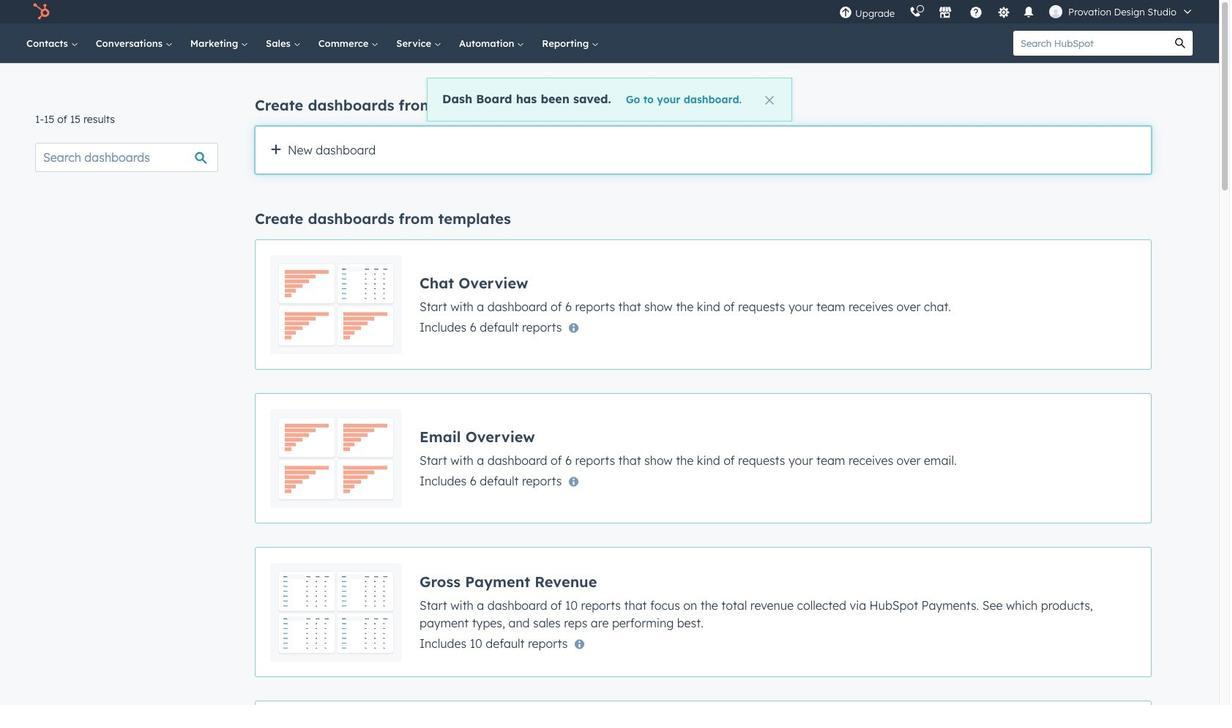 Task type: describe. For each thing, give the bounding box(es) containing it.
Search HubSpot search field
[[1014, 31, 1168, 56]]

Search search field
[[35, 143, 218, 172]]



Task type: vqa. For each thing, say whether or not it's contained in the screenshot.
"User Guides" element
no



Task type: locate. For each thing, give the bounding box(es) containing it.
menu
[[832, 0, 1202, 23]]

gross payment revenue image
[[270, 563, 402, 662]]

alert
[[427, 78, 793, 122]]

close image
[[766, 96, 774, 105]]

none checkbox gross payment revenue
[[255, 547, 1152, 678]]

None checkbox
[[255, 126, 1152, 174], [255, 547, 1152, 678], [255, 701, 1152, 705], [255, 126, 1152, 174], [255, 701, 1152, 705]]

james peterson image
[[1050, 5, 1063, 18]]

None checkbox
[[255, 240, 1152, 370], [255, 393, 1152, 524], [255, 240, 1152, 370], [255, 393, 1152, 524]]

marketplaces image
[[939, 7, 952, 20]]



